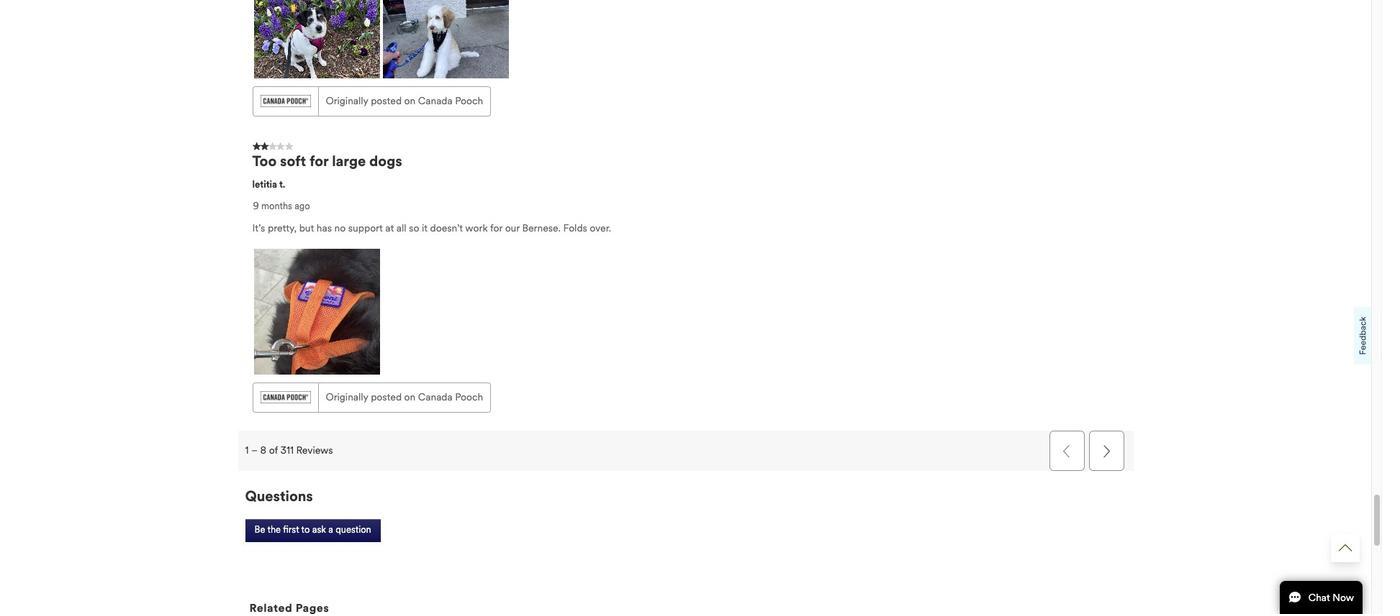 Task type: locate. For each thing, give the bounding box(es) containing it.
0 vertical spatial canada
[[418, 95, 453, 107]]

originally posted on canada pooch
[[326, 95, 483, 107], [326, 391, 483, 404]]

originally up large
[[326, 95, 368, 107]]

1 originally posted on canada pooch from the top
[[326, 95, 483, 107]]

1 – 8 of 311 reviews
[[245, 445, 333, 457]]

be the first to ask a question
[[255, 525, 371, 536]]

1 horizontal spatial for
[[490, 222, 503, 234]]

0 vertical spatial originally posted on canada pooch
[[326, 95, 483, 107]]

on
[[404, 95, 416, 107], [404, 391, 416, 404]]

1 vertical spatial posted
[[371, 391, 402, 404]]

soft
[[280, 152, 306, 170]]

for left our
[[490, 222, 503, 234]]

it
[[422, 222, 428, 234]]

to
[[301, 525, 310, 536]]

1 vertical spatial on
[[404, 391, 416, 404]]

0 vertical spatial pooch
[[455, 95, 483, 107]]

1 vertical spatial canada
[[418, 391, 453, 404]]

1 vertical spatial pooch
[[455, 391, 483, 404]]

ask
[[312, 525, 326, 536]]

posted
[[371, 95, 402, 107], [371, 391, 402, 404]]

originally
[[326, 95, 368, 107], [326, 391, 368, 404]]

our
[[505, 222, 520, 234]]

be the first to ask a question button
[[245, 520, 381, 543]]

pooch
[[455, 95, 483, 107], [455, 391, 483, 404]]

the
[[267, 525, 281, 536]]

originally up reviews
[[326, 391, 368, 404]]

0 vertical spatial posted
[[371, 95, 402, 107]]

but
[[299, 222, 314, 234]]

1 posted from the top
[[371, 95, 402, 107]]

for right soft
[[310, 152, 329, 170]]

for
[[310, 152, 329, 170], [490, 222, 503, 234]]

no
[[334, 222, 346, 234]]

folds
[[563, 222, 587, 234]]

1 vertical spatial for
[[490, 222, 503, 234]]

reviews region
[[238, 0, 1137, 417]]

1 originally from the top
[[326, 95, 368, 107]]

2 canada from the top
[[418, 391, 453, 404]]

too
[[252, 152, 277, 170]]

bernese.
[[522, 222, 561, 234]]

pretty,
[[268, 222, 297, 234]]

1
[[245, 445, 249, 457]]

9 months ago
[[253, 201, 310, 212]]

has
[[317, 222, 332, 234]]

1 vertical spatial originally posted on canada pooch
[[326, 391, 483, 404]]

9
[[253, 201, 259, 212]]

dogs
[[369, 152, 402, 170]]

1 canada from the top
[[418, 95, 453, 107]]

1 vertical spatial originally
[[326, 391, 368, 404]]

8
[[260, 445, 267, 457]]

0 horizontal spatial for
[[310, 152, 329, 170]]

0 vertical spatial for
[[310, 152, 329, 170]]

0 vertical spatial originally
[[326, 95, 368, 107]]

canada
[[418, 95, 453, 107], [418, 391, 453, 404]]

0 vertical spatial on
[[404, 95, 416, 107]]



Task type: vqa. For each thing, say whether or not it's contained in the screenshot.
first on from the bottom
yes



Task type: describe. For each thing, give the bounding box(es) containing it.
a
[[328, 525, 333, 536]]

doesn't
[[430, 222, 463, 234]]

so
[[409, 222, 419, 234]]

ago
[[295, 201, 310, 212]]

months
[[261, 201, 292, 212]]

work
[[465, 222, 488, 234]]

it's
[[252, 222, 265, 234]]

question
[[336, 525, 371, 536]]

too soft for large dogs
[[252, 152, 402, 170]]

support
[[348, 222, 383, 234]]

2 originally posted on canada pooch from the top
[[326, 391, 483, 404]]

2 posted from the top
[[371, 391, 402, 404]]

it's pretty, but has no support at all so it doesn't work for our bernese. folds over.
[[252, 222, 611, 234]]

all
[[397, 222, 406, 234]]

2 on from the top
[[404, 391, 416, 404]]

2 originally from the top
[[326, 391, 368, 404]]

1 pooch from the top
[[455, 95, 483, 107]]

styled arrow button link
[[1331, 534, 1360, 563]]

311
[[280, 445, 294, 457]]

questions
[[245, 488, 313, 506]]

2 pooch from the top
[[455, 391, 483, 404]]

first
[[283, 525, 299, 536]]

be
[[255, 525, 265, 536]]

1 on from the top
[[404, 95, 416, 107]]

–
[[251, 445, 258, 457]]

over.
[[590, 222, 611, 234]]

at
[[385, 222, 394, 234]]

of
[[269, 445, 278, 457]]

reviews
[[296, 445, 333, 457]]

scroll to top image
[[1339, 542, 1352, 555]]

large
[[332, 152, 366, 170]]



